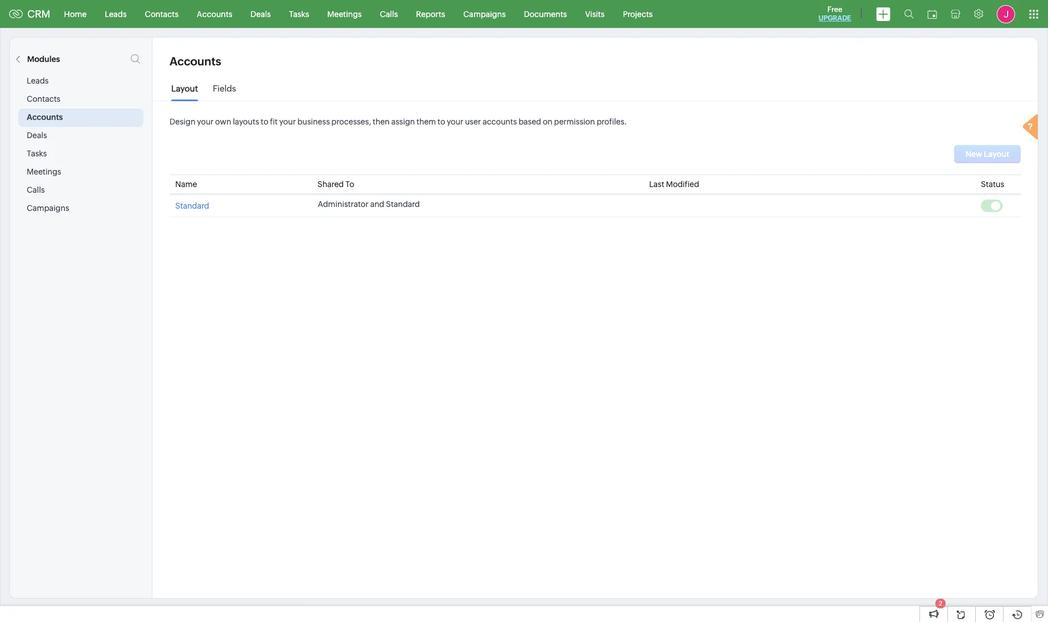 Task type: locate. For each thing, give the bounding box(es) containing it.
to
[[261, 117, 269, 126], [438, 117, 446, 126]]

2 your from the left
[[279, 117, 296, 126]]

0 horizontal spatial campaigns
[[27, 204, 69, 213]]

projects link
[[614, 0, 662, 28]]

standard
[[386, 200, 420, 209], [175, 202, 209, 211]]

1 vertical spatial calls
[[27, 186, 45, 195]]

tasks link
[[280, 0, 318, 28]]

layouts
[[233, 117, 259, 126]]

to left fit
[[261, 117, 269, 126]]

contacts down modules
[[27, 95, 60, 104]]

modules
[[27, 55, 60, 64]]

standard down name
[[175, 202, 209, 211]]

1 horizontal spatial leads
[[105, 9, 127, 19]]

to right them
[[438, 117, 446, 126]]

contacts
[[145, 9, 179, 19], [27, 95, 60, 104]]

0 vertical spatial leads
[[105, 9, 127, 19]]

contacts right leads link
[[145, 9, 179, 19]]

accounts
[[197, 9, 232, 19], [170, 55, 221, 68], [27, 113, 63, 122]]

search element
[[898, 0, 921, 28]]

them
[[417, 117, 436, 126]]

layout link
[[171, 84, 198, 102]]

0 vertical spatial meetings
[[328, 9, 362, 19]]

standard link
[[175, 200, 209, 211]]

leads down modules
[[27, 76, 49, 85]]

0 horizontal spatial your
[[197, 117, 214, 126]]

your right fit
[[279, 117, 296, 126]]

0 vertical spatial tasks
[[289, 9, 309, 19]]

leads
[[105, 9, 127, 19], [27, 76, 49, 85]]

2
[[939, 601, 943, 608]]

campaigns
[[464, 9, 506, 19], [27, 204, 69, 213]]

1 horizontal spatial campaigns
[[464, 9, 506, 19]]

1 horizontal spatial tasks
[[289, 9, 309, 19]]

profile element
[[991, 0, 1023, 28]]

1 horizontal spatial to
[[438, 117, 446, 126]]

1 vertical spatial tasks
[[27, 149, 47, 158]]

1 vertical spatial contacts
[[27, 95, 60, 104]]

permission
[[554, 117, 595, 126]]

1 horizontal spatial contacts
[[145, 9, 179, 19]]

tasks
[[289, 9, 309, 19], [27, 149, 47, 158]]

0 horizontal spatial tasks
[[27, 149, 47, 158]]

fit
[[270, 117, 278, 126]]

1 vertical spatial meetings
[[27, 167, 61, 177]]

1 to from the left
[[261, 117, 269, 126]]

2 vertical spatial accounts
[[27, 113, 63, 122]]

modified
[[666, 180, 700, 189]]

1 vertical spatial leads
[[27, 76, 49, 85]]

1 horizontal spatial your
[[279, 117, 296, 126]]

own
[[215, 117, 231, 126]]

user
[[465, 117, 481, 126]]

0 vertical spatial campaigns
[[464, 9, 506, 19]]

deals
[[251, 9, 271, 19], [27, 131, 47, 140]]

standard right and
[[386, 200, 420, 209]]

0 horizontal spatial leads
[[27, 76, 49, 85]]

calls
[[380, 9, 398, 19], [27, 186, 45, 195]]

2 horizontal spatial your
[[447, 117, 464, 126]]

your
[[197, 117, 214, 126], [279, 117, 296, 126], [447, 117, 464, 126]]

then
[[373, 117, 390, 126]]

status
[[982, 180, 1005, 189]]

0 vertical spatial accounts
[[197, 9, 232, 19]]

1 horizontal spatial deals
[[251, 9, 271, 19]]

visits link
[[576, 0, 614, 28]]

documents link
[[515, 0, 576, 28]]

1 horizontal spatial meetings
[[328, 9, 362, 19]]

your left 'user'
[[447, 117, 464, 126]]

0 horizontal spatial meetings
[[27, 167, 61, 177]]

1 vertical spatial deals
[[27, 131, 47, 140]]

fields
[[213, 84, 236, 93]]

0 horizontal spatial contacts
[[27, 95, 60, 104]]

your left own
[[197, 117, 214, 126]]

reports
[[416, 9, 445, 19]]

assign
[[392, 117, 415, 126]]

on
[[543, 117, 553, 126]]

0 vertical spatial calls
[[380, 9, 398, 19]]

documents
[[524, 9, 567, 19]]

0 vertical spatial deals
[[251, 9, 271, 19]]

design
[[170, 117, 196, 126]]

0 horizontal spatial standard
[[175, 202, 209, 211]]

contacts link
[[136, 0, 188, 28]]

calls link
[[371, 0, 407, 28]]

free upgrade
[[819, 5, 852, 22]]

leads right home link
[[105, 9, 127, 19]]

last modified
[[650, 180, 700, 189]]

crm
[[27, 8, 50, 20]]

0 horizontal spatial to
[[261, 117, 269, 126]]

None button
[[955, 145, 1021, 163]]

1 horizontal spatial calls
[[380, 9, 398, 19]]

fields link
[[213, 84, 236, 102]]

meetings
[[328, 9, 362, 19], [27, 167, 61, 177]]

search image
[[905, 9, 914, 19]]



Task type: describe. For each thing, give the bounding box(es) containing it.
deals link
[[242, 0, 280, 28]]

1 your from the left
[[197, 117, 214, 126]]

3 your from the left
[[447, 117, 464, 126]]

based
[[519, 117, 542, 126]]

design your own layouts to fit your business processes, then assign them to your user accounts based on permission profiles.
[[170, 117, 627, 126]]

administrator
[[318, 200, 369, 209]]

processes,
[[332, 117, 371, 126]]

and
[[370, 200, 385, 209]]

reports link
[[407, 0, 455, 28]]

calendar image
[[928, 9, 938, 19]]

campaigns link
[[455, 0, 515, 28]]

business
[[298, 117, 330, 126]]

name
[[175, 180, 197, 189]]

home link
[[55, 0, 96, 28]]

administrator and standard
[[318, 200, 420, 209]]

create menu element
[[870, 0, 898, 28]]

create menu image
[[877, 7, 891, 21]]

layout
[[171, 84, 198, 93]]

upgrade
[[819, 14, 852, 22]]

shared to
[[318, 180, 355, 189]]

accounts link
[[188, 0, 242, 28]]

last
[[650, 180, 665, 189]]

tasks inside "link"
[[289, 9, 309, 19]]

visits
[[586, 9, 605, 19]]

2 to from the left
[[438, 117, 446, 126]]

1 vertical spatial campaigns
[[27, 204, 69, 213]]

accounts
[[483, 117, 517, 126]]

to
[[346, 180, 355, 189]]

0 vertical spatial contacts
[[145, 9, 179, 19]]

0 horizontal spatial deals
[[27, 131, 47, 140]]

home
[[64, 9, 87, 19]]

1 vertical spatial accounts
[[170, 55, 221, 68]]

projects
[[623, 9, 653, 19]]

meetings link
[[318, 0, 371, 28]]

profile image
[[998, 5, 1016, 23]]

leads link
[[96, 0, 136, 28]]

profiles.
[[597, 117, 627, 126]]

shared
[[318, 180, 344, 189]]

crm link
[[9, 8, 50, 20]]

0 horizontal spatial calls
[[27, 186, 45, 195]]

1 horizontal spatial standard
[[386, 200, 420, 209]]

free
[[828, 5, 843, 14]]



Task type: vqa. For each thing, say whether or not it's contained in the screenshot.
Edit
no



